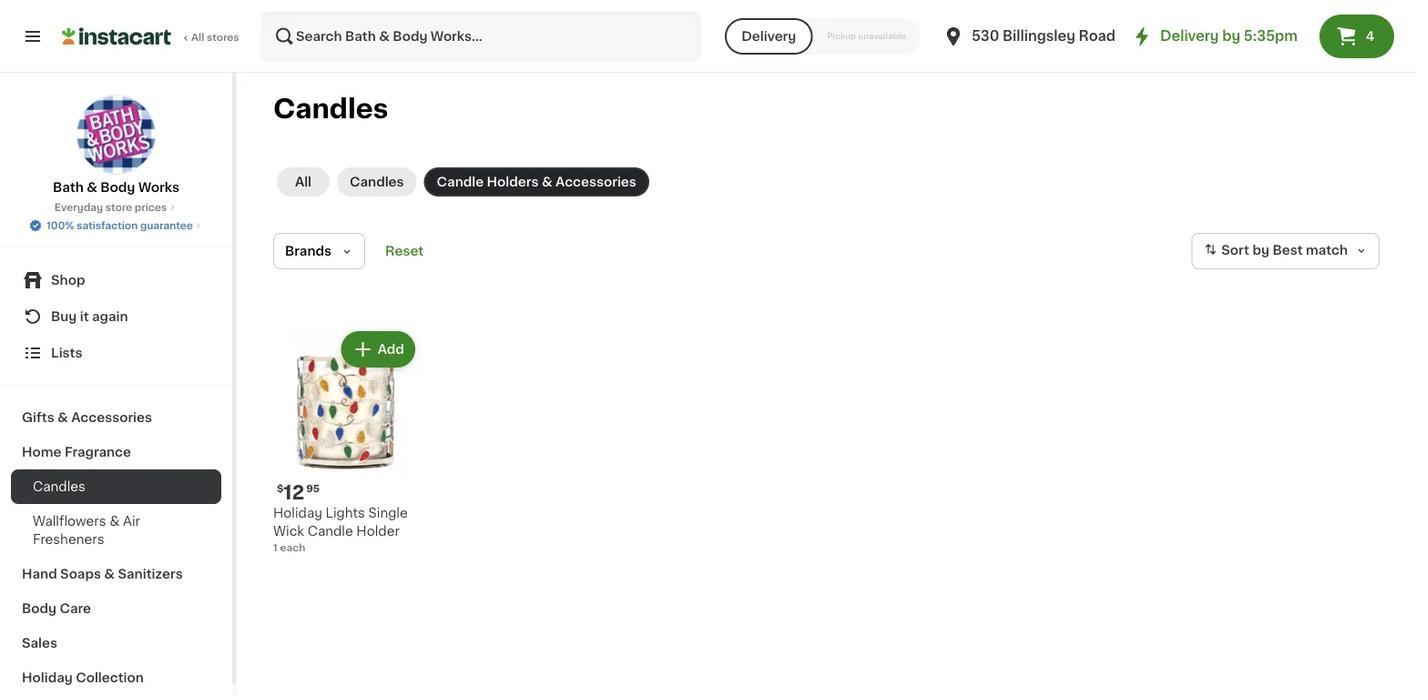 Task type: locate. For each thing, give the bounding box(es) containing it.
delivery for delivery
[[742, 30, 796, 43]]

delivery inside button
[[742, 30, 796, 43]]

by left 5:35pm in the top of the page
[[1222, 30, 1241, 43]]

brands
[[285, 245, 332, 258]]

all
[[191, 32, 204, 42], [295, 176, 312, 189]]

& left air
[[109, 516, 120, 528]]

candles right all link
[[350, 176, 404, 189]]

home
[[22, 446, 61, 459]]

holiday inside holiday lights single wick candle holder 1 each
[[273, 507, 322, 520]]

everyday store prices
[[54, 203, 167, 213]]

each
[[280, 543, 305, 553]]

instacart logo image
[[62, 26, 171, 47]]

1 vertical spatial candle
[[308, 525, 353, 538]]

body care
[[22, 603, 91, 616]]

hand
[[22, 568, 57, 581]]

0 horizontal spatial holiday
[[22, 672, 73, 685]]

holiday down sales on the bottom of page
[[22, 672, 73, 685]]

0 vertical spatial by
[[1222, 30, 1241, 43]]

fresheners
[[33, 534, 104, 547]]

& inside wallflowers & air fresheners
[[109, 516, 120, 528]]

candles up all link
[[273, 96, 388, 122]]

0 horizontal spatial delivery
[[742, 30, 796, 43]]

0 horizontal spatial candle
[[308, 525, 353, 538]]

it
[[80, 311, 89, 323]]

delivery for delivery by 5:35pm
[[1160, 30, 1219, 43]]

candle down lights
[[308, 525, 353, 538]]

& right gifts
[[57, 412, 68, 424]]

holiday collection link
[[11, 661, 221, 696]]

all stores link
[[62, 11, 240, 62]]

530
[[972, 30, 999, 43]]

None search field
[[261, 11, 702, 62]]

sort by
[[1222, 244, 1270, 257]]

candles link up air
[[11, 470, 221, 505]]

body down hand
[[22, 603, 57, 616]]

gifts
[[22, 412, 54, 424]]

0 horizontal spatial body
[[22, 603, 57, 616]]

1 vertical spatial by
[[1253, 244, 1270, 257]]

1
[[273, 543, 278, 553]]

holiday collection
[[22, 672, 144, 685]]

0 horizontal spatial by
[[1222, 30, 1241, 43]]

home fragrance
[[22, 446, 131, 459]]

wallflowers & air fresheners link
[[11, 505, 221, 557]]

candles link
[[337, 168, 417, 197], [11, 470, 221, 505]]

sales
[[22, 638, 57, 650]]

0 vertical spatial all
[[191, 32, 204, 42]]

4
[[1366, 30, 1375, 43]]

& right the bath
[[87, 181, 97, 194]]

shop link
[[11, 262, 221, 299]]

0 horizontal spatial all
[[191, 32, 204, 42]]

soaps
[[60, 568, 101, 581]]

all left stores
[[191, 32, 204, 42]]

1 vertical spatial all
[[295, 176, 312, 189]]

accessories right holders
[[556, 176, 637, 189]]

100% satisfaction guarantee
[[47, 221, 193, 231]]

1 horizontal spatial delivery
[[1160, 30, 1219, 43]]

all up brands
[[295, 176, 312, 189]]

0 horizontal spatial candles link
[[11, 470, 221, 505]]

holiday
[[273, 507, 322, 520], [22, 672, 73, 685]]

1 horizontal spatial candle
[[437, 176, 484, 189]]

hand soaps & sanitizers
[[22, 568, 183, 581]]

fragrance
[[65, 446, 131, 459]]

0 vertical spatial body
[[100, 181, 135, 194]]

shop
[[51, 274, 85, 287]]

Best match Sort by field
[[1192, 233, 1380, 270]]

candle holders & accessories
[[437, 176, 637, 189]]

530 billingsley road button
[[943, 11, 1116, 62]]

by inside field
[[1253, 244, 1270, 257]]

accessories up the home fragrance link
[[71, 412, 152, 424]]

1 horizontal spatial accessories
[[556, 176, 637, 189]]

home fragrance link
[[11, 435, 221, 470]]

brands button
[[273, 233, 365, 270]]

0 horizontal spatial accessories
[[71, 412, 152, 424]]

accessories
[[556, 176, 637, 189], [71, 412, 152, 424]]

1 horizontal spatial all
[[295, 176, 312, 189]]

bath & body works logo image
[[76, 95, 156, 175]]

95
[[306, 484, 320, 494]]

delivery button
[[725, 18, 813, 55]]

store
[[105, 203, 132, 213]]

&
[[542, 176, 553, 189], [87, 181, 97, 194], [57, 412, 68, 424], [109, 516, 120, 528], [104, 568, 115, 581]]

wallflowers & air fresheners
[[33, 516, 140, 547]]

1 vertical spatial holiday
[[22, 672, 73, 685]]

1 vertical spatial candles link
[[11, 470, 221, 505]]

$
[[277, 484, 284, 494]]

candle holders & accessories link
[[424, 168, 649, 197]]

holiday up 'wick'
[[273, 507, 322, 520]]

by right sort at the top right
[[1253, 244, 1270, 257]]

candle
[[437, 176, 484, 189], [308, 525, 353, 538]]

body
[[100, 181, 135, 194], [22, 603, 57, 616]]

0 vertical spatial candle
[[437, 176, 484, 189]]

everyday store prices link
[[54, 200, 178, 215]]

candles
[[273, 96, 388, 122], [350, 176, 404, 189], [33, 481, 86, 494]]

candles up wallflowers
[[33, 481, 86, 494]]

buy it again link
[[11, 299, 221, 335]]

0 vertical spatial candles link
[[337, 168, 417, 197]]

4 button
[[1320, 15, 1394, 58]]

add button
[[343, 333, 413, 366]]

by for sort
[[1253, 244, 1270, 257]]

530 billingsley road
[[972, 30, 1116, 43]]

0 vertical spatial accessories
[[556, 176, 637, 189]]

road
[[1079, 30, 1116, 43]]

1 vertical spatial body
[[22, 603, 57, 616]]

delivery
[[1160, 30, 1219, 43], [742, 30, 796, 43]]

& for gifts & accessories
[[57, 412, 68, 424]]

candles link right all link
[[337, 168, 417, 197]]

by
[[1222, 30, 1241, 43], [1253, 244, 1270, 257]]

1 horizontal spatial by
[[1253, 244, 1270, 257]]

0 vertical spatial holiday
[[273, 507, 322, 520]]

air
[[123, 516, 140, 528]]

body up store
[[100, 181, 135, 194]]

1 horizontal spatial holiday
[[273, 507, 322, 520]]

bath
[[53, 181, 84, 194]]

candle left holders
[[437, 176, 484, 189]]

1 vertical spatial accessories
[[71, 412, 152, 424]]

Search field
[[262, 13, 700, 60]]



Task type: describe. For each thing, give the bounding box(es) containing it.
& right holders
[[542, 176, 553, 189]]

holders
[[487, 176, 539, 189]]

by for delivery
[[1222, 30, 1241, 43]]

wallflowers
[[33, 516, 106, 528]]

all for all stores
[[191, 32, 204, 42]]

wick
[[273, 525, 304, 538]]

stores
[[207, 32, 239, 42]]

works
[[138, 181, 179, 194]]

holiday for holiday collection
[[22, 672, 73, 685]]

collection
[[76, 672, 144, 685]]

add
[[378, 343, 404, 356]]

candle inside holiday lights single wick candle holder 1 each
[[308, 525, 353, 538]]

& right soaps
[[104, 568, 115, 581]]

0 vertical spatial candles
[[273, 96, 388, 122]]

1 vertical spatial candles
[[350, 176, 404, 189]]

best match
[[1273, 244, 1348, 257]]

match
[[1306, 244, 1348, 257]]

12
[[284, 483, 304, 502]]

1 horizontal spatial body
[[100, 181, 135, 194]]

billingsley
[[1003, 30, 1076, 43]]

satisfaction
[[77, 221, 138, 231]]

lists
[[51, 347, 82, 360]]

hand soaps & sanitizers link
[[11, 557, 221, 592]]

bath & body works link
[[53, 95, 179, 197]]

all link
[[277, 168, 330, 197]]

1 horizontal spatial candles link
[[337, 168, 417, 197]]

delivery by 5:35pm
[[1160, 30, 1298, 43]]

buy
[[51, 311, 77, 323]]

100%
[[47, 221, 74, 231]]

all stores
[[191, 32, 239, 42]]

body care link
[[11, 592, 221, 627]]

best
[[1273, 244, 1303, 257]]

guarantee
[[140, 221, 193, 231]]

2 vertical spatial candles
[[33, 481, 86, 494]]

reset
[[385, 245, 424, 258]]

& for bath & body works
[[87, 181, 97, 194]]

lists link
[[11, 335, 221, 372]]

reset button
[[380, 233, 429, 270]]

delivery by 5:35pm link
[[1131, 26, 1298, 47]]

$ 12 95
[[277, 483, 320, 502]]

holiday lights single wick candle holder 1 each
[[273, 507, 408, 553]]

care
[[60, 603, 91, 616]]

holder
[[356, 525, 400, 538]]

again
[[92, 311, 128, 323]]

sort
[[1222, 244, 1250, 257]]

buy it again
[[51, 311, 128, 323]]

single
[[368, 507, 408, 520]]

sanitizers
[[118, 568, 183, 581]]

accessories inside candle holders & accessories link
[[556, 176, 637, 189]]

prices
[[135, 203, 167, 213]]

accessories inside gifts & accessories link
[[71, 412, 152, 424]]

gifts & accessories
[[22, 412, 152, 424]]

gifts & accessories link
[[11, 401, 221, 435]]

5:35pm
[[1244, 30, 1298, 43]]

& for wallflowers & air fresheners
[[109, 516, 120, 528]]

product group
[[273, 328, 419, 555]]

all for all
[[295, 176, 312, 189]]

lights
[[326, 507, 365, 520]]

holiday for holiday lights single wick candle holder 1 each
[[273, 507, 322, 520]]

100% satisfaction guarantee button
[[28, 215, 204, 233]]

service type group
[[725, 18, 921, 55]]

sales link
[[11, 627, 221, 661]]

everyday
[[54, 203, 103, 213]]

bath & body works
[[53, 181, 179, 194]]



Task type: vqa. For each thing, say whether or not it's contained in the screenshot.
from inside the Deals Save on items from stores you love.
no



